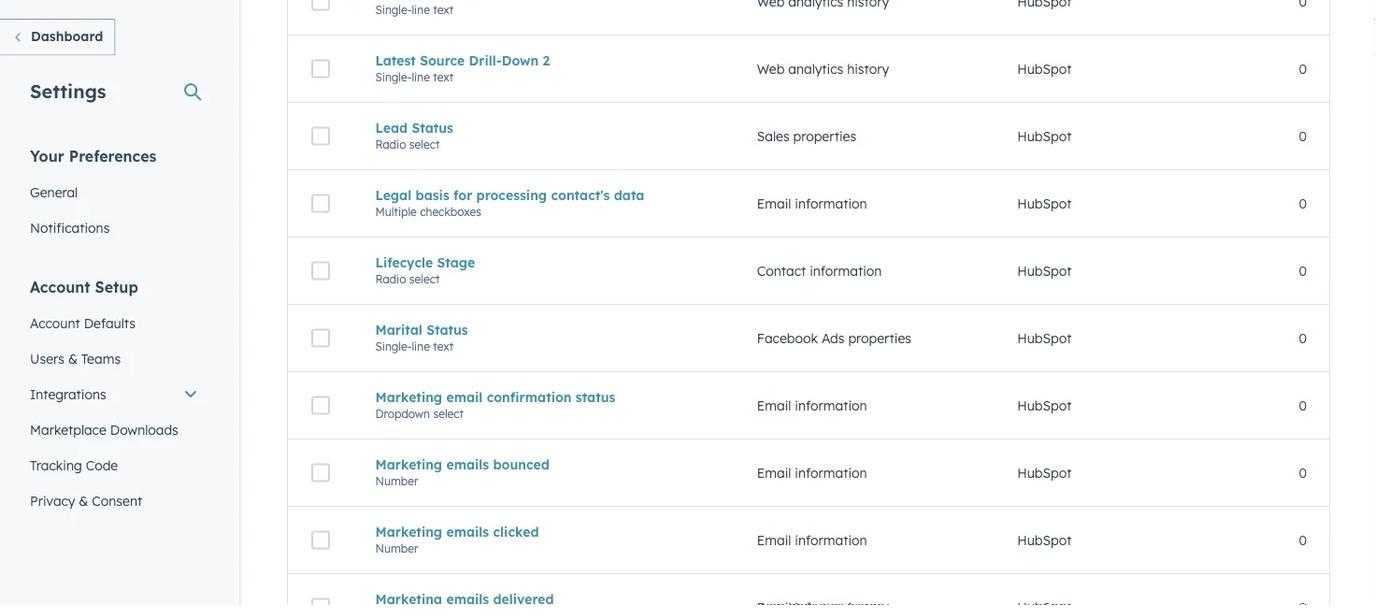 Task type: locate. For each thing, give the bounding box(es) containing it.
1 text from the top
[[433, 3, 454, 17]]

notifications link
[[19, 210, 209, 245]]

2 number from the top
[[375, 541, 418, 555]]

number inside marketing emails clicked number
[[375, 541, 418, 555]]

select inside 'marketing email confirmation status dropdown select'
[[433, 407, 464, 421]]

marketing inside marketing emails bounced number
[[375, 456, 442, 472]]

status inside lead status radio select
[[412, 119, 454, 136]]

2 vertical spatial text
[[433, 339, 454, 353]]

2 vertical spatial marketing
[[375, 523, 442, 540]]

0 vertical spatial number
[[375, 474, 418, 488]]

4 hubspot from the top
[[1018, 263, 1072, 279]]

account defaults link
[[19, 305, 209, 341]]

downloads
[[110, 421, 178, 438]]

drill-
[[469, 52, 502, 68]]

email information
[[757, 195, 867, 212], [757, 397, 867, 414], [757, 465, 867, 481], [757, 532, 867, 548]]

3 marketing from the top
[[375, 523, 442, 540]]

status right marital
[[427, 321, 468, 338]]

marketing for marketing emails clicked
[[375, 523, 442, 540]]

email information for marketing email confirmation status
[[757, 397, 867, 414]]

line up source
[[412, 3, 430, 17]]

radio down lifecycle
[[375, 272, 406, 286]]

3 text from the top
[[433, 339, 454, 353]]

6 hubspot from the top
[[1018, 397, 1072, 414]]

number inside marketing emails bounced number
[[375, 474, 418, 488]]

sales
[[757, 128, 790, 144]]

0 vertical spatial marketing
[[375, 389, 442, 405]]

marketing inside 'marketing email confirmation status dropdown select'
[[375, 389, 442, 405]]

account up users
[[30, 315, 80, 331]]

1 radio from the top
[[375, 137, 406, 151]]

2 line from the top
[[412, 70, 430, 84]]

4 email information from the top
[[757, 532, 867, 548]]

select inside lifecycle stage radio select
[[409, 272, 440, 286]]

2 text from the top
[[433, 70, 454, 84]]

properties right sales
[[793, 128, 857, 144]]

8 hubspot from the top
[[1018, 532, 1072, 548]]

notifications
[[30, 219, 110, 236]]

0 vertical spatial single-
[[375, 3, 412, 17]]

data
[[614, 187, 645, 203]]

sales properties
[[757, 128, 857, 144]]

2 account from the top
[[30, 315, 80, 331]]

legal
[[375, 187, 412, 203]]

1 marketing from the top
[[375, 389, 442, 405]]

3 single- from the top
[[375, 339, 412, 353]]

text inside marital status single-line text
[[433, 339, 454, 353]]

0 for marital status
[[1299, 330, 1307, 346]]

1 vertical spatial text
[[433, 70, 454, 84]]

email information for legal basis for processing contact's data
[[757, 195, 867, 212]]

status right lead
[[412, 119, 454, 136]]

2 0 from the top
[[1299, 128, 1307, 144]]

select inside lead status radio select
[[409, 137, 440, 151]]

marketing emails bounced number
[[375, 456, 550, 488]]

down
[[502, 52, 539, 68]]

1 vertical spatial line
[[412, 70, 430, 84]]

0 vertical spatial select
[[409, 137, 440, 151]]

emails inside marketing emails bounced number
[[446, 456, 489, 472]]

2 emails from the top
[[446, 523, 489, 540]]

dropdown
[[375, 407, 430, 421]]

single- down marital
[[375, 339, 412, 353]]

status inside marital status single-line text
[[427, 321, 468, 338]]

radio for lifecycle
[[375, 272, 406, 286]]

setup
[[95, 277, 138, 296]]

properties right ads
[[849, 330, 912, 346]]

6 0 from the top
[[1299, 397, 1307, 414]]

3 line from the top
[[412, 339, 430, 353]]

contact information
[[757, 263, 882, 279]]

7 hubspot from the top
[[1018, 465, 1072, 481]]

single- up latest in the top left of the page
[[375, 3, 412, 17]]

status
[[576, 389, 616, 405]]

web analytics history
[[757, 61, 889, 77]]

1 email information from the top
[[757, 195, 867, 212]]

1 emails from the top
[[446, 456, 489, 472]]

select for status
[[409, 137, 440, 151]]

4 email from the top
[[757, 532, 792, 548]]

& right users
[[68, 350, 78, 367]]

your
[[30, 146, 64, 165]]

status for lead status
[[412, 119, 454, 136]]

marketing down marketing emails bounced number
[[375, 523, 442, 540]]

1 vertical spatial status
[[427, 321, 468, 338]]

& inside privacy & consent link
[[79, 492, 88, 509]]

privacy & consent
[[30, 492, 142, 509]]

text up email
[[433, 339, 454, 353]]

marketing for marketing email confirmation status
[[375, 389, 442, 405]]

marketing up dropdown
[[375, 389, 442, 405]]

2 radio from the top
[[375, 272, 406, 286]]

single-
[[375, 3, 412, 17], [375, 70, 412, 84], [375, 339, 412, 353]]

hubspot for legal basis for processing contact's data
[[1018, 195, 1072, 212]]

hubspot for marital status
[[1018, 330, 1072, 346]]

1 single- from the top
[[375, 3, 412, 17]]

select up basis
[[409, 137, 440, 151]]

radio inside lifecycle stage radio select
[[375, 272, 406, 286]]

account setup
[[30, 277, 138, 296]]

select down email
[[433, 407, 464, 421]]

marketing
[[375, 389, 442, 405], [375, 456, 442, 472], [375, 523, 442, 540]]

confirmation
[[487, 389, 572, 405]]

single- inside latest source drill-down 2 single-line text
[[375, 70, 412, 84]]

3 hubspot from the top
[[1018, 195, 1072, 212]]

3 0 from the top
[[1299, 195, 1307, 212]]

lead status radio select
[[375, 119, 454, 151]]

0 vertical spatial status
[[412, 119, 454, 136]]

history
[[847, 61, 889, 77]]

number for marketing emails bounced
[[375, 474, 418, 488]]

ads
[[822, 330, 845, 346]]

7 0 from the top
[[1299, 465, 1307, 481]]

& right privacy
[[79, 492, 88, 509]]

latest
[[375, 52, 416, 68]]

1 vertical spatial emails
[[446, 523, 489, 540]]

latest source drill-down 2 single-line text
[[375, 52, 550, 84]]

radio down lead
[[375, 137, 406, 151]]

contact's
[[551, 187, 610, 203]]

2 marketing from the top
[[375, 456, 442, 472]]

4 0 from the top
[[1299, 263, 1307, 279]]

single-line text
[[375, 3, 454, 17]]

1 vertical spatial radio
[[375, 272, 406, 286]]

general link
[[19, 174, 209, 210]]

settings
[[30, 79, 106, 102]]

2 hubspot from the top
[[1018, 128, 1072, 144]]

marketing emails bounced button
[[375, 456, 712, 472]]

marketing inside marketing emails clicked number
[[375, 523, 442, 540]]

1 vertical spatial number
[[375, 541, 418, 555]]

0 vertical spatial &
[[68, 350, 78, 367]]

0 vertical spatial account
[[30, 277, 90, 296]]

2 vertical spatial single-
[[375, 339, 412, 353]]

1 vertical spatial &
[[79, 492, 88, 509]]

3 email from the top
[[757, 465, 792, 481]]

line down source
[[412, 70, 430, 84]]

status
[[412, 119, 454, 136], [427, 321, 468, 338]]

8 0 from the top
[[1299, 532, 1307, 548]]

information
[[795, 195, 867, 212], [810, 263, 882, 279], [795, 397, 867, 414], [795, 465, 867, 481], [795, 532, 867, 548]]

1 vertical spatial marketing
[[375, 456, 442, 472]]

2 vertical spatial line
[[412, 339, 430, 353]]

0 vertical spatial text
[[433, 3, 454, 17]]

text inside latest source drill-down 2 single-line text
[[433, 70, 454, 84]]

account up the account defaults
[[30, 277, 90, 296]]

email for legal basis for processing contact's data
[[757, 195, 792, 212]]

2 single- from the top
[[375, 70, 412, 84]]

lifecycle
[[375, 254, 433, 270]]

1 0 from the top
[[1299, 61, 1307, 77]]

text
[[433, 3, 454, 17], [433, 70, 454, 84], [433, 339, 454, 353]]

contact
[[757, 263, 806, 279]]

account for account defaults
[[30, 315, 80, 331]]

lifecycle stage radio select
[[375, 254, 475, 286]]

0
[[1299, 61, 1307, 77], [1299, 128, 1307, 144], [1299, 195, 1307, 212], [1299, 263, 1307, 279], [1299, 330, 1307, 346], [1299, 397, 1307, 414], [1299, 465, 1307, 481], [1299, 532, 1307, 548]]

marketing down dropdown
[[375, 456, 442, 472]]

0 vertical spatial line
[[412, 3, 430, 17]]

emails
[[446, 456, 489, 472], [446, 523, 489, 540]]

select for stage
[[409, 272, 440, 286]]

email
[[757, 195, 792, 212], [757, 397, 792, 414], [757, 465, 792, 481], [757, 532, 792, 548]]

your preferences
[[30, 146, 157, 165]]

0 vertical spatial radio
[[375, 137, 406, 151]]

1 email from the top
[[757, 195, 792, 212]]

legal basis for processing contact's data multiple checkboxes
[[375, 187, 645, 219]]

&
[[68, 350, 78, 367], [79, 492, 88, 509]]

1 vertical spatial single-
[[375, 70, 412, 84]]

& for privacy
[[79, 492, 88, 509]]

properties
[[793, 128, 857, 144], [849, 330, 912, 346]]

text down source
[[433, 70, 454, 84]]

emails inside marketing emails clicked number
[[446, 523, 489, 540]]

0 horizontal spatial &
[[68, 350, 78, 367]]

1 account from the top
[[30, 277, 90, 296]]

1 number from the top
[[375, 474, 418, 488]]

2 email information from the top
[[757, 397, 867, 414]]

select down lifecycle
[[409, 272, 440, 286]]

email for marketing emails bounced
[[757, 465, 792, 481]]

hubspot
[[1018, 61, 1072, 77], [1018, 128, 1072, 144], [1018, 195, 1072, 212], [1018, 263, 1072, 279], [1018, 330, 1072, 346], [1018, 397, 1072, 414], [1018, 465, 1072, 481], [1018, 532, 1072, 548]]

emails left bounced
[[446, 456, 489, 472]]

emails for clicked
[[446, 523, 489, 540]]

1 horizontal spatial &
[[79, 492, 88, 509]]

emails left clicked
[[446, 523, 489, 540]]

3 email information from the top
[[757, 465, 867, 481]]

radio
[[375, 137, 406, 151], [375, 272, 406, 286]]

text up source
[[433, 3, 454, 17]]

users & teams
[[30, 350, 121, 367]]

& for users
[[68, 350, 78, 367]]

& inside users & teams link
[[68, 350, 78, 367]]

2
[[543, 52, 550, 68]]

account
[[30, 277, 90, 296], [30, 315, 80, 331]]

account for account setup
[[30, 277, 90, 296]]

information for legal basis for processing contact's data
[[795, 195, 867, 212]]

multiple
[[375, 205, 417, 219]]

dashboard
[[31, 28, 103, 44]]

select
[[409, 137, 440, 151], [409, 272, 440, 286], [433, 407, 464, 421]]

line
[[412, 3, 430, 17], [412, 70, 430, 84], [412, 339, 430, 353]]

1 vertical spatial account
[[30, 315, 80, 331]]

1 vertical spatial properties
[[849, 330, 912, 346]]

0 vertical spatial emails
[[446, 456, 489, 472]]

line down marital
[[412, 339, 430, 353]]

radio inside lead status radio select
[[375, 137, 406, 151]]

1 vertical spatial select
[[409, 272, 440, 286]]

single- down latest in the top left of the page
[[375, 70, 412, 84]]

number for marketing emails clicked
[[375, 541, 418, 555]]

tracking code
[[30, 457, 118, 473]]

0 vertical spatial properties
[[793, 128, 857, 144]]

general
[[30, 184, 78, 200]]

2 vertical spatial select
[[433, 407, 464, 421]]

5 0 from the top
[[1299, 330, 1307, 346]]

number
[[375, 474, 418, 488], [375, 541, 418, 555]]

facebook
[[757, 330, 818, 346]]

5 hubspot from the top
[[1018, 330, 1072, 346]]

2 email from the top
[[757, 397, 792, 414]]

1 hubspot from the top
[[1018, 61, 1072, 77]]



Task type: describe. For each thing, give the bounding box(es) containing it.
information for lifecycle stage
[[810, 263, 882, 279]]

hubspot for latest source drill-down 2
[[1018, 61, 1072, 77]]

0 for marketing emails bounced
[[1299, 465, 1307, 481]]

email for marketing email confirmation status
[[757, 397, 792, 414]]

lifecycle stage button
[[375, 254, 712, 270]]

hubspot for lifecycle stage
[[1018, 263, 1072, 279]]

line inside marital status single-line text
[[412, 339, 430, 353]]

information for marketing email confirmation status
[[795, 397, 867, 414]]

0 for marketing email confirmation status
[[1299, 397, 1307, 414]]

marketing email confirmation status button
[[375, 389, 712, 405]]

dashboard link
[[0, 19, 115, 56]]

teams
[[81, 350, 121, 367]]

facebook ads properties
[[757, 330, 912, 346]]

status for marital status
[[427, 321, 468, 338]]

defaults
[[84, 315, 136, 331]]

account setup element
[[19, 276, 209, 554]]

marketplace downloads link
[[19, 412, 209, 447]]

hubspot for marketing emails clicked
[[1018, 532, 1072, 548]]

basis
[[416, 187, 450, 203]]

0 for marketing emails clicked
[[1299, 532, 1307, 548]]

source
[[420, 52, 465, 68]]

users & teams link
[[19, 341, 209, 376]]

tracking code link
[[19, 447, 209, 483]]

analytics
[[789, 61, 844, 77]]

0 for lead status
[[1299, 128, 1307, 144]]

hubspot for marketing email confirmation status
[[1018, 397, 1072, 414]]

marketing for marketing emails bounced
[[375, 456, 442, 472]]

lead
[[375, 119, 408, 136]]

clicked
[[493, 523, 539, 540]]

information for marketing emails bounced
[[795, 465, 867, 481]]

privacy
[[30, 492, 75, 509]]

marketing emails clicked button
[[375, 523, 712, 540]]

your preferences element
[[19, 145, 209, 245]]

preferences
[[69, 146, 157, 165]]

email
[[446, 389, 483, 405]]

consent
[[92, 492, 142, 509]]

code
[[86, 457, 118, 473]]

users
[[30, 350, 64, 367]]

email information for marketing emails clicked
[[757, 532, 867, 548]]

processing
[[477, 187, 547, 203]]

integrations
[[30, 386, 106, 402]]

checkboxes
[[420, 205, 481, 219]]

email for marketing emails clicked
[[757, 532, 792, 548]]

0 for latest source drill-down 2
[[1299, 61, 1307, 77]]

emails for bounced
[[446, 456, 489, 472]]

legal basis for processing contact's data button
[[375, 187, 712, 203]]

integrations button
[[19, 376, 209, 412]]

marketplace downloads
[[30, 421, 178, 438]]

marital status button
[[375, 321, 712, 338]]

tracking
[[30, 457, 82, 473]]

marketing email confirmation status dropdown select
[[375, 389, 616, 421]]

email information for marketing emails bounced
[[757, 465, 867, 481]]

for
[[454, 187, 472, 203]]

stage
[[437, 254, 475, 270]]

hubspot for lead status
[[1018, 128, 1072, 144]]

radio for lead
[[375, 137, 406, 151]]

marketing emails clicked number
[[375, 523, 539, 555]]

marital
[[375, 321, 423, 338]]

lead status button
[[375, 119, 712, 136]]

0 for legal basis for processing contact's data
[[1299, 195, 1307, 212]]

marketplace
[[30, 421, 106, 438]]

hubspot for marketing emails bounced
[[1018, 465, 1072, 481]]

account defaults
[[30, 315, 136, 331]]

information for marketing emails clicked
[[795, 532, 867, 548]]

bounced
[[493, 456, 550, 472]]

privacy & consent link
[[19, 483, 209, 519]]

web
[[757, 61, 785, 77]]

line inside latest source drill-down 2 single-line text
[[412, 70, 430, 84]]

marital status single-line text
[[375, 321, 468, 353]]

0 for lifecycle stage
[[1299, 263, 1307, 279]]

1 line from the top
[[412, 3, 430, 17]]

single- inside marital status single-line text
[[375, 339, 412, 353]]

latest source drill-down 2 button
[[375, 52, 712, 68]]



Task type: vqa. For each thing, say whether or not it's contained in the screenshot.


